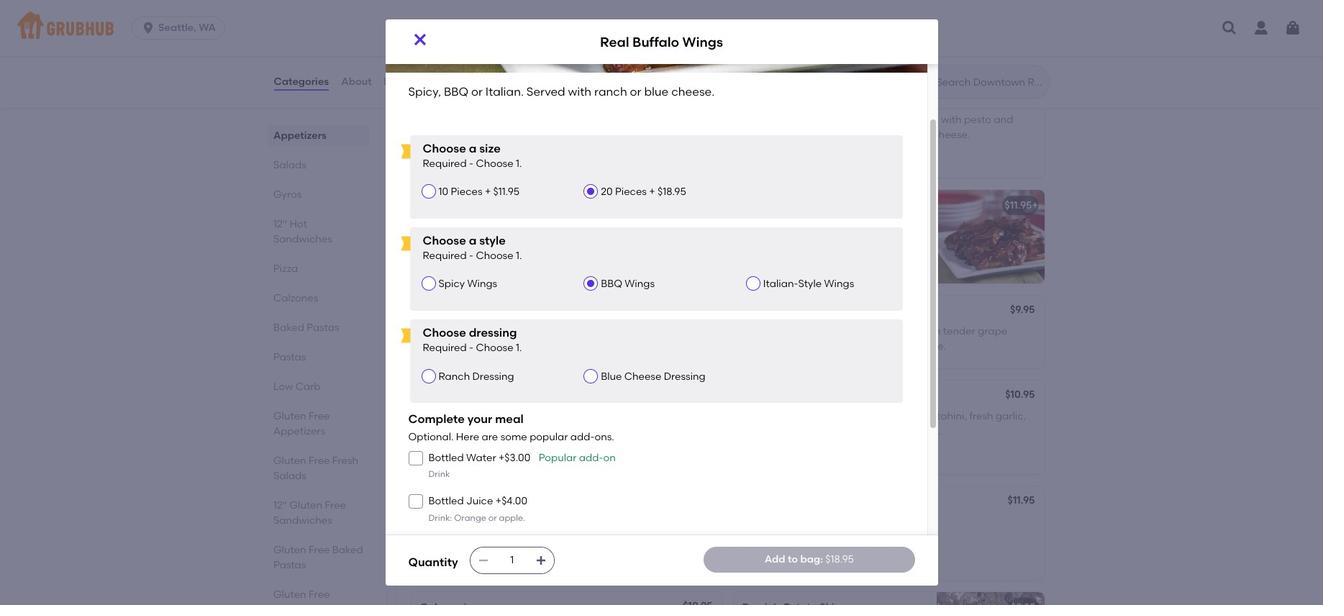 Task type: vqa. For each thing, say whether or not it's contained in the screenshot.
the bottom 'Delivery'
no



Task type: describe. For each thing, give the bounding box(es) containing it.
peppers
[[548, 560, 588, 572]]

are
[[482, 431, 498, 444]]

- inside choose dressing required - choose 1.
[[469, 342, 474, 354]]

parmesan inside toasted organic french bread seasoned with pesto and topped with mozzarella and parmesan cheese.
[[881, 129, 931, 141]]

carb
[[295, 381, 320, 393]]

a inside feta cheese and spinach baked inside a flaky phylo dough.
[[451, 425, 458, 437]]

garlic
[[462, 220, 490, 232]]

toasted
[[742, 114, 781, 126]]

cheese sticks
[[420, 305, 489, 317]]

earthy
[[776, 410, 807, 423]]

$10.95 for 10 pieces with a side of marinara sauce.
[[683, 304, 713, 316]]

toasted organic french bread seasoned with pesto and topped with mozzarella and parmesan cheese.
[[742, 114, 1014, 141]]

pieces for 5
[[751, 516, 783, 529]]

style
[[480, 234, 506, 247]]

cheese. inside "spicy, bbq or italian. served with ranch or blue cheese."
[[809, 234, 847, 247]]

$11.95 for $11.95 +
[[1005, 199, 1033, 212]]

and inside organic french bread seasoned with garlic, butter and spices with a side of marinara sauce.
[[508, 129, 528, 141]]

2 vertical spatial cheese
[[625, 370, 662, 383]]

hot and cold dish
[[420, 496, 510, 508]]

low
[[273, 381, 293, 393]]

$5.95 +
[[685, 94, 716, 106]]

cheese
[[444, 410, 479, 423]]

12" for 12" hot sandwiches
[[273, 218, 287, 230]]

seattle, wa
[[158, 22, 216, 34]]

bread for toasted organic french bread seasoned with pesto and topped with mozzarella and parmesan cheese.
[[498, 114, 528, 126]]

0 vertical spatial $18.95
[[408, 14, 442, 28]]

real buffalo wings image
[[937, 190, 1045, 284]]

0 horizontal spatial spicy, bbq or italian. served with ranch or blue cheese.
[[408, 85, 715, 99]]

choose dressing required - choose 1.
[[423, 326, 522, 354]]

pepperoncini
[[480, 560, 545, 572]]

hot and cold dish image
[[614, 487, 722, 580]]

10 pieces + $11.95
[[439, 186, 520, 198]]

10 for 10 pieces with a side of marinara sauce.
[[420, 326, 430, 338]]

1 dressing from the left
[[473, 370, 514, 383]]

cucumbers,
[[420, 560, 478, 572]]

2 svg image from the top
[[411, 454, 420, 463]]

bottled for bottled water + $3.00
[[429, 452, 464, 464]]

lemon and herb-infused rice enclosed in tender grape leaves, 6 pieces with side of tzatziki sauce.
[[742, 326, 1008, 352]]

dolmades
[[742, 305, 793, 317]]

$3.00
[[505, 452, 531, 464]]

organic
[[784, 114, 822, 126]]

pastas up low
[[273, 351, 306, 363]]

bread for cheese bread
[[460, 199, 490, 212]]

$18.95 for add to bag: $18.95
[[826, 553, 854, 566]]

0 vertical spatial served
[[527, 85, 566, 99]]

real
[[600, 34, 630, 50]]

add to bag: $18.95
[[765, 553, 854, 566]]

spicy wings
[[439, 278, 498, 290]]

homemade
[[460, 575, 517, 587]]

or inside bottled juice + $4.00 drink: orange or apple.
[[489, 513, 497, 523]]

blue cheese dressing
[[601, 370, 706, 383]]

pizza
[[273, 263, 298, 275]]

tzatziki inside the lemon and herb-infused rice enclosed in tender grape leaves, 6 pieces with side of tzatziki sauce.
[[878, 340, 912, 352]]

marinara inside organic garlic bread topped with mozzarella and parmesan with a side of marinara sauce.
[[454, 249, 500, 261]]

baked
[[545, 410, 576, 423]]

pieces for 10 pieces
[[451, 186, 483, 198]]

greek
[[482, 545, 512, 558]]

12" hot sandwiches
[[273, 218, 332, 245]]

gluten free pastas
[[273, 589, 330, 605]]

meal
[[495, 412, 524, 426]]

$6.95
[[1006, 92, 1032, 104]]

tender
[[944, 326, 976, 338]]

quantity
[[408, 556, 458, 570]]

choose down size
[[476, 158, 514, 170]]

search icon image
[[914, 73, 931, 91]]

herb-
[[800, 326, 827, 338]]

seasoned inside toasted organic french bread seasoned with pesto and topped with mozzarella and parmesan cheese.
[[892, 114, 939, 126]]

of inside organic french bread seasoned with garlic, butter and spices with a side of marinara sauce.
[[442, 143, 452, 155]]

bread inside toasted organic french bread seasoned with pesto and topped with mozzarella and parmesan cheese.
[[860, 114, 890, 126]]

side up "bag:"
[[817, 516, 837, 529]]

your
[[468, 412, 493, 426]]

add- inside complete your meal optional. here are some popular add-ons.
[[571, 431, 595, 444]]

size
[[480, 141, 501, 155]]

popular
[[539, 452, 577, 464]]

5
[[742, 516, 748, 529]]

spicy
[[439, 278, 465, 290]]

rice
[[865, 326, 883, 338]]

sauce. inside organic french bread seasoned with garlic, butter and spices with a side of marinara sauce.
[[502, 143, 534, 155]]

garlic bread image
[[614, 84, 722, 178]]

popular add-on
[[539, 452, 616, 464]]

main navigation navigation
[[0, 0, 1324, 56]]

or right "garlic"
[[471, 85, 483, 99]]

reviews
[[384, 75, 424, 88]]

gluten free fresh salads
[[273, 455, 358, 482]]

a inside organic garlic bread topped with mozzarella and parmesan with a side of marinara sauce.
[[572, 234, 579, 247]]

svg image inside seattle, wa button
[[141, 21, 156, 35]]

lemon
[[742, 326, 776, 338]]

mozzarella inside toasted organic french bread seasoned with pesto and topped with mozzarella and parmesan cheese.
[[804, 129, 857, 141]]

with inside a rich, earthy puree of garbanzo beans, tahini, fresh garlic, lemon juice and olive oil served with pita.
[[896, 425, 916, 437]]

of right dressing
[[521, 326, 531, 338]]

gluten free appetizers
[[273, 410, 330, 438]]

seattle,
[[158, 22, 196, 34]]

gluten for gluten free appetizers
[[273, 410, 306, 423]]

pastas inside gluten free pastas
[[273, 604, 306, 605]]

a delicious dish with tiropeta, spanakopeta, meatballs, dolmades, feta cheese, greek olives, tomatoes, cucumbers, pepperoncini peppers and our homemade tzatziki sauce.
[[420, 516, 596, 587]]

12" gluten free sandwiches
[[273, 500, 346, 527]]

required inside choose dressing required - choose 1.
[[423, 342, 467, 354]]

grape
[[978, 326, 1008, 338]]

french inside organic french bread seasoned with garlic, butter and spices with a side of marinara sauce.
[[462, 114, 496, 126]]

ons.
[[595, 431, 615, 444]]

side up ranch dressing
[[499, 326, 518, 338]]

dough.
[[515, 425, 549, 437]]

1 horizontal spatial spicy, bbq or italian. served with ranch or blue cheese.
[[742, 220, 902, 247]]

delicious
[[430, 516, 473, 529]]

topped inside toasted organic french bread seasoned with pesto and topped with mozzarella and parmesan cheese.
[[742, 129, 778, 141]]

2 dressing from the left
[[664, 370, 706, 383]]

side inside the lemon and herb-infused rice enclosed in tender grape leaves, 6 pieces with side of tzatziki sauce.
[[844, 340, 864, 352]]

cheese bread image
[[614, 190, 722, 284]]

feta
[[420, 410, 442, 423]]

1 horizontal spatial blue
[[786, 234, 807, 247]]

0 horizontal spatial spicy,
[[408, 85, 441, 99]]

fresh
[[970, 410, 994, 423]]

seasoned inside organic french bread seasoned with garlic, butter and spices with a side of marinara sauce.
[[530, 114, 578, 126]]

1. for size
[[516, 158, 522, 170]]

see details
[[423, 13, 477, 26]]

0 vertical spatial bbq
[[444, 85, 469, 99]]

about
[[341, 75, 372, 88]]

orange
[[454, 513, 487, 523]]

free inside 12" gluten free sandwiches
[[325, 500, 346, 512]]

our
[[442, 575, 458, 587]]

$10.95 for a rich, earthy puree of garbanzo beans, tahini, fresh garlic, lemon juice and olive oil served with pita.
[[1006, 389, 1035, 401]]

categories
[[274, 75, 329, 88]]

tiropeta and spanakopeta image
[[614, 381, 722, 474]]

baked inside gluten free baked pastas
[[332, 544, 363, 556]]

topped inside organic garlic bread topped with mozzarella and parmesan with a side of marinara sauce.
[[525, 220, 561, 232]]

1 vertical spatial appetizers
[[273, 130, 326, 142]]

lemon
[[742, 425, 773, 437]]

a rich, earthy puree of garbanzo beans, tahini, fresh garlic, lemon juice and olive oil served with pita.
[[742, 410, 1027, 437]]

mozzarella inside organic garlic bread topped with mozzarella and parmesan with a side of marinara sauce.
[[420, 234, 473, 247]]

style
[[799, 278, 822, 290]]

pita.
[[919, 425, 941, 437]]

italian-style wings
[[764, 278, 855, 290]]

gluten for gluten free pastas
[[273, 589, 306, 601]]

required for choose a size
[[423, 158, 467, 170]]

bread for spicy, bbq or italian. served with ranch or blue cheese.
[[493, 220, 522, 232]]

baked pastas
[[273, 322, 339, 334]]

cheese bread
[[420, 199, 490, 212]]

$6.95 +
[[1006, 92, 1038, 104]]

bbq wings
[[601, 278, 655, 290]]

choose down garlic
[[423, 234, 466, 247]]

2 vertical spatial bbq
[[601, 278, 623, 290]]

buffalo
[[633, 34, 680, 50]]

calzones
[[273, 292, 318, 304]]

popular
[[530, 431, 568, 444]]

or up italian-style wings
[[797, 220, 807, 232]]

cheese. inside toasted organic french bread seasoned with pesto and topped with mozzarella and parmesan cheese.
[[933, 129, 971, 141]]

1 svg image from the top
[[411, 31, 429, 48]]

choose a size required - choose 1.
[[423, 141, 522, 170]]

italian. inside "spicy, bbq or italian. served with ranch or blue cheese."
[[810, 220, 843, 232]]

beans,
[[902, 410, 935, 423]]

garlic bread
[[420, 94, 483, 106]]

pastas down calzones
[[306, 322, 339, 334]]

1 vertical spatial add-
[[579, 452, 604, 464]]

ranch
[[439, 370, 470, 383]]

pastas inside gluten free baked pastas
[[273, 559, 306, 572]]

cheese for cheese bread
[[420, 199, 457, 212]]

a inside organic french bread seasoned with garlic, butter and spices with a side of marinara sauce.
[[586, 129, 593, 141]]

water
[[466, 452, 496, 464]]

garlic, inside a rich, earthy puree of garbanzo beans, tahini, fresh garlic, lemon juice and olive oil served with pita.
[[996, 410, 1027, 423]]

categories button
[[273, 56, 330, 108]]

enclosed
[[886, 326, 930, 338]]

add
[[765, 553, 786, 566]]



Task type: locate. For each thing, give the bounding box(es) containing it.
wings
[[683, 34, 723, 50], [467, 278, 498, 290], [625, 278, 655, 290], [825, 278, 855, 290]]

garbanzo
[[852, 410, 900, 423]]

svg image
[[411, 31, 429, 48], [411, 454, 420, 463]]

cheese. up style at top
[[809, 234, 847, 247]]

0 vertical spatial blue
[[645, 85, 669, 99]]

1 horizontal spatial ranch
[[742, 234, 771, 247]]

organic inside organic garlic bread topped with mozzarella and parmesan with a side of marinara sauce.
[[420, 220, 460, 232]]

of inside the lemon and herb-infused rice enclosed in tender grape leaves, 6 pieces with side of tzatziki sauce.
[[866, 340, 876, 352]]

- inside choose a size required - choose 1.
[[469, 158, 474, 170]]

details
[[443, 13, 477, 26]]

1. inside choose dressing required - choose 1.
[[516, 342, 522, 354]]

bottled up drink:
[[429, 496, 464, 508]]

$11.95 for $11.95
[[1008, 494, 1035, 507]]

3 required from the top
[[423, 342, 467, 354]]

infused
[[827, 326, 863, 338]]

spicy,
[[408, 85, 441, 99], [742, 220, 771, 232]]

or down dish
[[489, 513, 497, 523]]

bread inside organic french bread seasoned with garlic, butter and spices with a side of marinara sauce.
[[498, 114, 528, 126]]

1 vertical spatial cheese
[[420, 305, 457, 317]]

parmesan down "search icon"
[[881, 129, 931, 141]]

0 horizontal spatial a
[[420, 516, 427, 529]]

free inside gluten free pastas
[[308, 589, 330, 601]]

dish
[[475, 516, 495, 529]]

1 - from the top
[[469, 158, 474, 170]]

0 horizontal spatial parmesan
[[497, 234, 547, 247]]

0 horizontal spatial $10.95
[[683, 304, 713, 316]]

0 vertical spatial svg image
[[411, 31, 429, 48]]

ranch down real
[[595, 85, 627, 99]]

$10.95 down grape
[[1006, 389, 1035, 401]]

$18.95 for 20 pieces + $18.95
[[658, 186, 686, 198]]

$18.95 left the details
[[408, 14, 442, 28]]

required up ranch on the left of page
[[423, 342, 467, 354]]

and inside feta cheese and spinach baked inside a flaky phylo dough.
[[482, 410, 501, 423]]

cheese. down real buffalo wings at top
[[672, 85, 715, 99]]

0 horizontal spatial cheese.
[[672, 85, 715, 99]]

2 organic from the top
[[420, 220, 460, 232]]

1 vertical spatial a
[[420, 516, 427, 529]]

marinara inside organic french bread seasoned with garlic, butter and spices with a side of marinara sauce.
[[454, 143, 500, 155]]

$18.95 right "bag:"
[[826, 553, 854, 566]]

salads up the gyros
[[273, 159, 306, 171]]

bottled inside bottled juice + $4.00 drink: orange or apple.
[[429, 496, 464, 508]]

1 horizontal spatial seasoned
[[892, 114, 939, 126]]

mozzarella
[[804, 129, 857, 141], [420, 234, 473, 247]]

0 vertical spatial $10.95
[[683, 304, 713, 316]]

tiropeta
[[420, 390, 462, 402]]

with inside the lemon and herb-infused rice enclosed in tender grape leaves, 6 pieces with side of tzatziki sauce.
[[821, 340, 842, 352]]

of left size
[[442, 143, 452, 155]]

a inside a delicious dish with tiropeta, spanakopeta, meatballs, dolmades, feta cheese, greek olives, tomatoes, cucumbers, pepperoncini peppers and our homemade tzatziki sauce.
[[420, 516, 427, 529]]

sauce. inside organic garlic bread topped with mozzarella and parmesan with a side of marinara sauce.
[[502, 249, 534, 261]]

1 horizontal spatial baked
[[332, 544, 363, 556]]

20 pieces + $18.95
[[601, 186, 686, 198]]

gluten inside 12" gluten free sandwiches
[[289, 500, 322, 512]]

mozzarella down garlic
[[420, 234, 473, 247]]

french right organic
[[824, 114, 858, 126]]

1 horizontal spatial italian.
[[810, 220, 843, 232]]

gluten down "gluten free fresh salads"
[[289, 500, 322, 512]]

spicy, inside "spicy, bbq or italian. served with ranch or blue cheese."
[[742, 220, 771, 232]]

svg image down optional.
[[411, 454, 420, 463]]

2 salads from the top
[[273, 470, 306, 482]]

pieces for 10
[[432, 326, 464, 338]]

a left drink:
[[420, 516, 427, 529]]

of inside a rich, earthy puree of garbanzo beans, tahini, fresh garlic, lemon juice and olive oil served with pita.
[[840, 410, 850, 423]]

organic garlic bread topped with mozzarella and parmesan with a side of marinara sauce.
[[420, 220, 583, 261]]

1 vertical spatial spicy,
[[742, 220, 771, 232]]

of down rice
[[866, 340, 876, 352]]

+ inside bottled juice + $4.00 drink: orange or apple.
[[496, 496, 502, 508]]

free for fresh
[[308, 455, 330, 467]]

1 12" from the top
[[273, 218, 287, 230]]

1 horizontal spatial hot
[[420, 496, 438, 508]]

low carb
[[273, 381, 320, 393]]

10 up cheese bread
[[439, 186, 449, 198]]

required inside "choose a style required - choose 1."
[[423, 250, 467, 262]]

about button
[[341, 56, 373, 108]]

0 horizontal spatial baked
[[273, 322, 304, 334]]

organic down "garlic"
[[420, 114, 460, 126]]

organic for mozzarella
[[420, 220, 460, 232]]

0 horizontal spatial mozzarella
[[420, 234, 473, 247]]

gluten for gluten free baked pastas
[[273, 544, 306, 556]]

garlic, up choose a size required - choose 1.
[[443, 129, 473, 141]]

side inside organic garlic bread topped with mozzarella and parmesan with a side of marinara sauce.
[[420, 249, 440, 261]]

0 vertical spatial cheese
[[420, 199, 457, 212]]

- for style
[[469, 250, 474, 262]]

1 vertical spatial $11.95
[[1005, 199, 1033, 212]]

italian. up organic french bread seasoned with garlic, butter and spices with a side of marinara sauce.
[[486, 85, 524, 99]]

0 horizontal spatial ranch
[[595, 85, 627, 99]]

$10.95
[[683, 304, 713, 316], [1006, 389, 1035, 401]]

bbq
[[444, 85, 469, 99], [773, 220, 795, 232], [601, 278, 623, 290]]

or down buffalo
[[630, 85, 642, 99]]

cheese right blue
[[625, 370, 662, 383]]

puree
[[810, 410, 838, 423]]

2 vertical spatial pieces
[[751, 516, 783, 529]]

apple.
[[499, 513, 526, 523]]

tzatziki down enclosed
[[878, 340, 912, 352]]

2 vertical spatial $18.95
[[826, 553, 854, 566]]

1 horizontal spatial mozzarella
[[804, 129, 857, 141]]

side down "garlic"
[[420, 143, 440, 155]]

0 horizontal spatial 10
[[420, 326, 430, 338]]

gluten for gluten free fresh salads
[[273, 455, 306, 467]]

topped down toasted
[[742, 129, 778, 141]]

1 vertical spatial 12"
[[273, 500, 287, 512]]

free for appetizers
[[308, 410, 330, 423]]

feta cheese and spinach baked inside a flaky phylo dough.
[[420, 410, 576, 437]]

salads
[[273, 159, 306, 171], [273, 470, 306, 482]]

free for pastas
[[308, 589, 330, 601]]

tiropeta,
[[521, 516, 562, 529]]

3 - from the top
[[469, 342, 474, 354]]

hot
[[289, 218, 307, 230], [420, 496, 438, 508]]

0 vertical spatial pieces
[[432, 326, 464, 338]]

choose left size
[[423, 141, 466, 155]]

required for choose a style
[[423, 250, 467, 262]]

0 vertical spatial sandwiches
[[273, 233, 332, 245]]

1 french from the left
[[462, 114, 496, 126]]

cold
[[462, 496, 486, 508]]

12" inside 12" gluten free sandwiches
[[273, 500, 287, 512]]

in
[[932, 326, 941, 338]]

drink
[[429, 469, 450, 479]]

free down 12" gluten free sandwiches
[[308, 544, 330, 556]]

1 horizontal spatial topped
[[742, 129, 778, 141]]

1 horizontal spatial a
[[742, 410, 750, 423]]

spices
[[530, 129, 561, 141]]

2 vertical spatial -
[[469, 342, 474, 354]]

1 vertical spatial bbq
[[773, 220, 795, 232]]

2 seasoned from the left
[[892, 114, 939, 126]]

free down 'carb'
[[308, 410, 330, 423]]

0 horizontal spatial $18.95
[[408, 14, 442, 28]]

bottled up drink
[[429, 452, 464, 464]]

seasoned
[[530, 114, 578, 126], [892, 114, 939, 126]]

10 pieces with a side of marinara sauce.
[[420, 326, 613, 338]]

and inside organic garlic bread topped with mozzarella and parmesan with a side of marinara sauce.
[[475, 234, 495, 247]]

0 horizontal spatial topped
[[525, 220, 561, 232]]

0 horizontal spatial blue
[[645, 85, 669, 99]]

sauce. inside the lemon and herb-infused rice enclosed in tender grape leaves, 6 pieces with side of tzatziki sauce.
[[915, 340, 947, 352]]

gluten inside gluten free pastas
[[273, 589, 306, 601]]

real buffalo wings
[[600, 34, 723, 50]]

bread right "garlic"
[[453, 94, 483, 106]]

baked down calzones
[[273, 322, 304, 334]]

spicy, bbq or italian. served with ranch or blue cheese. up spices
[[408, 85, 715, 99]]

and inside a rich, earthy puree of garbanzo beans, tahini, fresh garlic, lemon juice and olive oil served with pita.
[[801, 425, 820, 437]]

of up oil
[[840, 410, 850, 423]]

pesto
[[965, 114, 992, 126]]

1 horizontal spatial pieces
[[751, 516, 783, 529]]

2 horizontal spatial pieces
[[787, 340, 819, 352]]

0 vertical spatial -
[[469, 158, 474, 170]]

$5.95
[[685, 94, 710, 106]]

romio's potato skins image
[[937, 592, 1045, 605]]

$10.95 left dolmades
[[683, 304, 713, 316]]

-
[[469, 158, 474, 170], [469, 250, 474, 262], [469, 342, 474, 354]]

french up butter
[[462, 114, 496, 126]]

gluten down gluten free appetizers at the bottom left of page
[[273, 455, 306, 467]]

hot up drink:
[[420, 496, 438, 508]]

gluten down low
[[273, 410, 306, 423]]

complete your meal optional. here are some popular add-ons.
[[408, 412, 615, 444]]

1 horizontal spatial bbq
[[601, 278, 623, 290]]

spanakopeta
[[487, 390, 554, 402]]

blue left the $5.95
[[645, 85, 669, 99]]

1 vertical spatial bottled
[[429, 496, 464, 508]]

2 12" from the top
[[273, 500, 287, 512]]

appetizers inside gluten free appetizers
[[273, 425, 325, 438]]

free inside "gluten free fresh salads"
[[308, 455, 330, 467]]

blue up italian-style wings
[[786, 234, 807, 247]]

2 vertical spatial cheese.
[[809, 234, 847, 247]]

pieces down herb-
[[787, 340, 819, 352]]

sandwiches up pizza
[[273, 233, 332, 245]]

or up italian-
[[773, 234, 783, 247]]

gluten inside gluten free baked pastas
[[273, 544, 306, 556]]

a for a rich, earthy puree of garbanzo beans, tahini, fresh garlic, lemon juice and olive oil served with pita.
[[742, 410, 750, 423]]

with inside a delicious dish with tiropeta, spanakopeta, meatballs, dolmades, feta cheese, greek olives, tomatoes, cucumbers, pepperoncini peppers and our homemade tzatziki sauce.
[[498, 516, 518, 529]]

gluten inside "gluten free fresh salads"
[[273, 455, 306, 467]]

and
[[994, 114, 1014, 126], [508, 129, 528, 141], [859, 129, 878, 141], [475, 234, 495, 247], [778, 326, 798, 338], [465, 390, 484, 402], [482, 410, 501, 423], [801, 425, 820, 437], [440, 496, 460, 508], [420, 575, 439, 587]]

garlic,
[[443, 129, 473, 141], [996, 410, 1027, 423]]

required up spicy at left top
[[423, 250, 467, 262]]

1 vertical spatial parmesan
[[497, 234, 547, 247]]

0 vertical spatial mozzarella
[[804, 129, 857, 141]]

1 vertical spatial cheese.
[[933, 129, 971, 141]]

0 vertical spatial spicy, bbq or italian. served with ranch or blue cheese.
[[408, 85, 715, 99]]

bag:
[[801, 553, 823, 566]]

cheese
[[420, 199, 457, 212], [420, 305, 457, 317], [625, 370, 662, 383]]

add- up the popular add-on
[[571, 431, 595, 444]]

2 bottled from the top
[[429, 496, 464, 508]]

topped right garlic
[[525, 220, 561, 232]]

1 vertical spatial -
[[469, 250, 474, 262]]

2 horizontal spatial bbq
[[773, 220, 795, 232]]

- up spicy wings
[[469, 250, 474, 262]]

3 1. from the top
[[516, 342, 522, 354]]

and inside the lemon and herb-infused rice enclosed in tender grape leaves, 6 pieces with side of tzatziki sauce.
[[778, 326, 798, 338]]

0 vertical spatial 1.
[[516, 158, 522, 170]]

some
[[501, 431, 527, 444]]

2 1. from the top
[[516, 250, 522, 262]]

blue
[[645, 85, 669, 99], [786, 234, 807, 247]]

and inside a delicious dish with tiropeta, spanakopeta, meatballs, dolmades, feta cheese, greek olives, tomatoes, cucumbers, pepperoncini peppers and our homemade tzatziki sauce.
[[420, 575, 439, 587]]

sandwiches inside 12" gluten free sandwiches
[[273, 515, 332, 527]]

tzatziki inside a delicious dish with tiropeta, spanakopeta, meatballs, dolmades, feta cheese, greek olives, tomatoes, cucumbers, pepperoncini peppers and our homemade tzatziki sauce.
[[520, 575, 554, 587]]

required inside choose a size required - choose 1.
[[423, 158, 467, 170]]

pieces
[[451, 186, 483, 198], [615, 186, 647, 198]]

organic inside organic french bread seasoned with garlic, butter and spices with a side of marinara sauce.
[[420, 114, 460, 126]]

1 1. from the top
[[516, 158, 522, 170]]

0 vertical spatial hot
[[289, 218, 307, 230]]

0 horizontal spatial pieces
[[451, 186, 483, 198]]

1 vertical spatial spicy, bbq or italian. served with ranch or blue cheese.
[[742, 220, 902, 247]]

parmesan
[[881, 129, 931, 141], [497, 234, 547, 247]]

bread down '10 pieces + $11.95'
[[460, 199, 490, 212]]

leaves,
[[742, 340, 776, 352]]

1 vertical spatial bread
[[460, 199, 490, 212]]

a for a delicious dish with tiropeta, spanakopeta, meatballs, dolmades, feta cheese, greek olives, tomatoes, cucumbers, pepperoncini peppers and our homemade tzatziki sauce.
[[420, 516, 427, 529]]

complete
[[408, 412, 465, 426]]

drink:
[[429, 513, 452, 523]]

sandwiches
[[273, 233, 332, 245], [273, 515, 332, 527]]

0 vertical spatial $11.95
[[493, 186, 520, 198]]

$11.95
[[493, 186, 520, 198], [1005, 199, 1033, 212], [1008, 494, 1035, 507]]

a
[[586, 129, 593, 141], [469, 141, 477, 155], [469, 234, 477, 247], [572, 234, 579, 247], [489, 326, 496, 338], [451, 425, 458, 437], [808, 516, 815, 529]]

spicy, right about button
[[408, 85, 441, 99]]

hot down the gyros
[[289, 218, 307, 230]]

1 horizontal spatial parmesan
[[881, 129, 931, 141]]

1 vertical spatial sandwiches
[[273, 515, 332, 527]]

Input item quantity number field
[[496, 548, 528, 574]]

0 vertical spatial tzatziki
[[878, 340, 912, 352]]

0 vertical spatial salads
[[273, 159, 306, 171]]

choose down dressing
[[476, 342, 514, 354]]

choose
[[423, 141, 466, 155], [476, 158, 514, 170], [423, 234, 466, 247], [476, 250, 514, 262], [423, 326, 466, 340], [476, 342, 514, 354]]

1 horizontal spatial cheese.
[[809, 234, 847, 247]]

free inside gluten free baked pastas
[[308, 544, 330, 556]]

0 vertical spatial a
[[742, 410, 750, 423]]

a inside choose a size required - choose 1.
[[469, 141, 477, 155]]

1. inside choose a size required - choose 1.
[[516, 158, 522, 170]]

0 vertical spatial cheese.
[[672, 85, 715, 99]]

hot inside 12" hot sandwiches
[[289, 218, 307, 230]]

served
[[527, 85, 566, 99], [845, 220, 879, 232]]

cheese for cheese sticks
[[420, 305, 457, 317]]

of up spicy at left top
[[442, 249, 452, 261]]

1 horizontal spatial tzatziki
[[878, 340, 912, 352]]

french inside toasted organic french bread seasoned with pesto and topped with mozzarella and parmesan cheese.
[[824, 114, 858, 126]]

svg image
[[1221, 19, 1239, 37], [1285, 19, 1302, 37], [141, 21, 156, 35], [411, 498, 420, 506], [478, 555, 489, 566], [535, 555, 547, 566]]

10 for 10 pieces + $11.95
[[439, 186, 449, 198]]

1 horizontal spatial dressing
[[664, 370, 706, 383]]

1 vertical spatial hot
[[420, 496, 438, 508]]

1 vertical spatial topped
[[525, 220, 561, 232]]

2 horizontal spatial $18.95
[[826, 553, 854, 566]]

0 vertical spatial ranch
[[595, 85, 627, 99]]

0 horizontal spatial garlic,
[[443, 129, 473, 141]]

gluten down gluten free baked pastas in the left of the page
[[273, 589, 306, 601]]

pieces for 20 pieces
[[615, 186, 647, 198]]

2 horizontal spatial cheese.
[[933, 129, 971, 141]]

pieces right 20
[[615, 186, 647, 198]]

parmesan inside organic garlic bread topped with mozzarella and parmesan with a side of marinara sauce.
[[497, 234, 547, 247]]

1 organic from the top
[[420, 114, 460, 126]]

pastas
[[306, 322, 339, 334], [273, 351, 306, 363], [273, 559, 306, 572], [273, 604, 306, 605]]

appetizers down categories button
[[273, 130, 326, 142]]

- inside "choose a style required - choose 1."
[[469, 250, 474, 262]]

2 vertical spatial $11.95
[[1008, 494, 1035, 507]]

1 sandwiches from the top
[[273, 233, 332, 245]]

gluten inside gluten free appetizers
[[273, 410, 306, 423]]

bread
[[498, 114, 528, 126], [860, 114, 890, 126], [493, 220, 522, 232]]

on
[[604, 452, 616, 464]]

12" inside 12" hot sandwiches
[[273, 218, 287, 230]]

1. inside "choose a style required - choose 1."
[[516, 250, 522, 262]]

2 french from the left
[[824, 114, 858, 126]]

1 horizontal spatial served
[[845, 220, 879, 232]]

1 required from the top
[[423, 158, 467, 170]]

- for size
[[469, 158, 474, 170]]

choose down style
[[476, 250, 514, 262]]

appetizers up "gluten free fresh salads"
[[273, 425, 325, 438]]

0 vertical spatial required
[[423, 158, 467, 170]]

organic
[[420, 114, 460, 126], [420, 220, 460, 232]]

1 horizontal spatial pieces
[[615, 186, 647, 198]]

12" down "gluten free fresh salads"
[[273, 500, 287, 512]]

5 pieces with a side of marinara sauce.
[[742, 516, 932, 529]]

spinach
[[504, 410, 542, 423]]

bread inside organic garlic bread topped with mozzarella and parmesan with a side of marinara sauce.
[[493, 220, 522, 232]]

a inside "choose a style required - choose 1."
[[469, 234, 477, 247]]

0 vertical spatial garlic,
[[443, 129, 473, 141]]

pastas up gluten free pastas
[[273, 559, 306, 572]]

bread for garlic bread
[[453, 94, 483, 106]]

cheese down spicy at left top
[[420, 305, 457, 317]]

free inside gluten free appetizers
[[308, 410, 330, 423]]

2 required from the top
[[423, 250, 467, 262]]

side inside organic french bread seasoned with garlic, butter and spices with a side of marinara sauce.
[[420, 143, 440, 155]]

1 horizontal spatial french
[[824, 114, 858, 126]]

pieces down cheese sticks
[[432, 326, 464, 338]]

svg image down see
[[411, 31, 429, 48]]

side up spicy at left top
[[420, 249, 440, 261]]

garlic, inside organic french bread seasoned with garlic, butter and spices with a side of marinara sauce.
[[443, 129, 473, 141]]

1 vertical spatial svg image
[[411, 454, 420, 463]]

2 pieces from the left
[[615, 186, 647, 198]]

$11.95 +
[[1005, 199, 1039, 212]]

bottled
[[429, 452, 464, 464], [429, 496, 464, 508]]

wa
[[199, 22, 216, 34]]

- up '10 pieces + $11.95'
[[469, 158, 474, 170]]

1 vertical spatial served
[[845, 220, 879, 232]]

1 horizontal spatial $18.95
[[658, 186, 686, 198]]

1 vertical spatial ranch
[[742, 234, 771, 247]]

add- down ons.
[[579, 452, 604, 464]]

Search Downtown Romio's Pizza and Pasta search field
[[935, 76, 1046, 89]]

reviews button
[[383, 56, 425, 108]]

bottled for bottled juice + $4.00 drink: orange or apple.
[[429, 496, 464, 508]]

2 sandwiches from the top
[[273, 515, 332, 527]]

choose down cheese sticks
[[423, 326, 466, 340]]

cheese. down pesto
[[933, 129, 971, 141]]

garlic, right the fresh on the right of page
[[996, 410, 1027, 423]]

1 bottled from the top
[[429, 452, 464, 464]]

pastas down gluten free baked pastas in the left of the page
[[273, 604, 306, 605]]

$18.95 down garlic bread image
[[658, 186, 686, 198]]

cheese down '10 pieces + $11.95'
[[420, 199, 457, 212]]

required
[[423, 158, 467, 170], [423, 250, 467, 262], [423, 342, 467, 354]]

$4.00
[[502, 496, 528, 508]]

0 vertical spatial bread
[[453, 94, 483, 106]]

rich,
[[752, 410, 773, 423]]

appetizers down the see details button
[[408, 50, 491, 68]]

dolmades,
[[544, 531, 596, 543]]

spicy, bbq or italian. served with ranch or blue cheese. up style at top
[[742, 220, 902, 247]]

tzatziki down pepperoncini
[[520, 575, 554, 587]]

italian-
[[764, 278, 799, 290]]

salads inside "gluten free fresh salads"
[[273, 470, 306, 482]]

0 vertical spatial spicy,
[[408, 85, 441, 99]]

0 horizontal spatial italian.
[[486, 85, 524, 99]]

0 vertical spatial baked
[[273, 322, 304, 334]]

0 vertical spatial appetizers
[[408, 50, 491, 68]]

1 horizontal spatial spicy,
[[742, 220, 771, 232]]

0 horizontal spatial dressing
[[473, 370, 514, 383]]

gyros
[[273, 189, 301, 201]]

organic for garlic,
[[420, 114, 460, 126]]

0 vertical spatial 12"
[[273, 218, 287, 230]]

pieces right 5
[[751, 516, 783, 529]]

see
[[423, 13, 441, 26]]

a inside a rich, earthy puree of garbanzo beans, tahini, fresh garlic, lemon juice and olive oil served with pita.
[[742, 410, 750, 423]]

gluten down 12" gluten free sandwiches
[[273, 544, 306, 556]]

organic down cheese bread
[[420, 220, 460, 232]]

baked down 12" gluten free sandwiches
[[332, 544, 363, 556]]

juice
[[775, 425, 798, 437]]

salads up 12" gluten free sandwiches
[[273, 470, 306, 482]]

1 salads from the top
[[273, 159, 306, 171]]

a left rich,
[[742, 410, 750, 423]]

0 horizontal spatial served
[[527, 85, 566, 99]]

of inside organic garlic bread topped with mozzarella and parmesan with a side of marinara sauce.
[[442, 249, 452, 261]]

optional.
[[408, 431, 454, 444]]

spicy, up italian-
[[742, 220, 771, 232]]

of up add to bag: $18.95
[[839, 516, 849, 529]]

side down infused
[[844, 340, 864, 352]]

2 vertical spatial 1.
[[516, 342, 522, 354]]

choose a style required - choose 1.
[[423, 234, 522, 262]]

required up cheese bread
[[423, 158, 467, 170]]

free down gluten free baked pastas in the left of the page
[[308, 589, 330, 601]]

1. for style
[[516, 250, 522, 262]]

1 horizontal spatial garlic,
[[996, 410, 1027, 423]]

2 - from the top
[[469, 250, 474, 262]]

1 vertical spatial $18.95
[[658, 186, 686, 198]]

12" for 12" gluten free sandwiches
[[273, 500, 287, 512]]

free for baked
[[308, 544, 330, 556]]

1 horizontal spatial $10.95
[[1006, 389, 1035, 401]]

1 vertical spatial organic
[[420, 220, 460, 232]]

parmesan down '10 pieces + $11.95'
[[497, 234, 547, 247]]

1 pieces from the left
[[451, 186, 483, 198]]

mozzarella down organic
[[804, 129, 857, 141]]

0 vertical spatial parmesan
[[881, 129, 931, 141]]

dish
[[488, 496, 510, 508]]

pieces up cheese bread
[[451, 186, 483, 198]]

pieces inside the lemon and herb-infused rice enclosed in tender grape leaves, 6 pieces with side of tzatziki sauce.
[[787, 340, 819, 352]]

italian. up style at top
[[810, 220, 843, 232]]

1 seasoned from the left
[[530, 114, 578, 126]]

free down "gluten free fresh salads"
[[325, 500, 346, 512]]

blue
[[601, 370, 622, 383]]

1 vertical spatial salads
[[273, 470, 306, 482]]

seasoned down "search icon"
[[892, 114, 939, 126]]

fresh
[[332, 455, 358, 467]]

0 horizontal spatial french
[[462, 114, 496, 126]]

sauce. inside a delicious dish with tiropeta, spanakopeta, meatballs, dolmades, feta cheese, greek olives, tomatoes, cucumbers, pepperoncini peppers and our homemade tzatziki sauce.
[[556, 575, 588, 587]]



